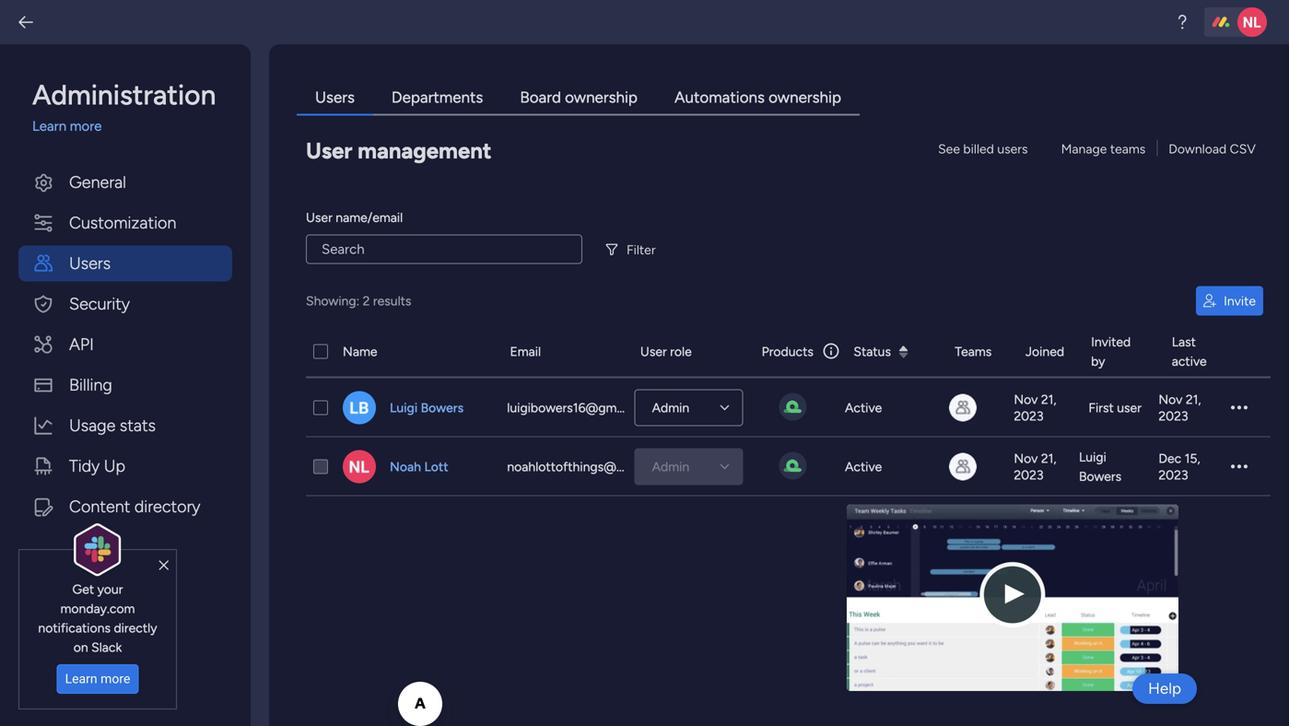 Task type: vqa. For each thing, say whether or not it's contained in the screenshot.
Aircall to the bottom
no



Task type: describe. For each thing, give the bounding box(es) containing it.
general button
[[18, 165, 232, 200]]

grid containing invited by
[[306, 327, 1271, 708]]

api button
[[18, 327, 232, 363]]

see billed users
[[938, 141, 1028, 157]]

0 vertical spatial luigi bowers link
[[387, 399, 466, 417]]

v2 ellipsis image
[[1231, 399, 1248, 416]]

back to workspace image
[[17, 13, 35, 31]]

download
[[1169, 141, 1227, 157]]

security
[[69, 294, 130, 314]]

get your monday.com notifications directly on slack
[[38, 581, 157, 655]]

name/email
[[336, 210, 403, 225]]

board ownership link
[[502, 81, 656, 116]]

invited
[[1091, 334, 1131, 350]]

1 admin from the top
[[652, 400, 690, 416]]

more inside button
[[101, 672, 130, 687]]

billing button
[[18, 367, 232, 403]]

0 vertical spatial noah lott image
[[1238, 7, 1267, 37]]

tidy up
[[69, 456, 125, 476]]

name
[[343, 344, 377, 359]]

tidy up button
[[18, 448, 232, 484]]

general
[[69, 172, 126, 192]]

get
[[72, 581, 94, 597]]

filter
[[627, 242, 656, 258]]

billed
[[963, 141, 994, 157]]

row group containing nov 21, 2023
[[306, 378, 1271, 496]]

stats
[[120, 416, 156, 435]]

help
[[1149, 679, 1182, 698]]

users link
[[297, 81, 373, 116]]

customization
[[69, 213, 176, 233]]

content directory button
[[18, 489, 232, 525]]

noahlottofthings@gmail.com
[[507, 459, 676, 475]]

see billed users button
[[931, 134, 1036, 164]]

learn more button
[[57, 664, 139, 694]]

usage stats
[[69, 416, 156, 435]]

users button
[[18, 246, 232, 282]]

invite
[[1224, 293, 1256, 309]]

nov 21, 2023 for dec
[[1014, 451, 1057, 483]]

active for luigibowers16@gmail.com
[[845, 400, 882, 416]]

user for user name/email
[[306, 210, 333, 225]]

row for row group containing nov 21, 2023
[[306, 378, 1271, 437]]

api
[[69, 335, 94, 354]]

security button
[[18, 286, 232, 322]]

noah lott link
[[387, 458, 451, 476]]

users inside users 'button'
[[69, 253, 111, 273]]

csv
[[1230, 141, 1256, 157]]

ownership for automations ownership
[[769, 88, 841, 107]]

first user
[[1089, 400, 1142, 416]]

showing:
[[306, 293, 360, 309]]

21, for dec 15, 2023
[[1041, 451, 1057, 466]]

departments
[[392, 88, 483, 107]]

luigi bowers image
[[343, 391, 376, 424]]

noah lott
[[390, 459, 449, 475]]

v2 surface invite image
[[1204, 294, 1217, 308]]

slack
[[91, 639, 122, 655]]

usage stats button
[[18, 408, 232, 444]]

monday.com
[[60, 601, 135, 616]]

by
[[1091, 353, 1106, 369]]

manage
[[1061, 141, 1107, 157]]

products
[[762, 344, 814, 359]]

filter button
[[601, 235, 667, 265]]

lott
[[424, 459, 449, 475]]

administration
[[32, 78, 216, 112]]

2
[[363, 293, 370, 309]]

0 vertical spatial luigi bowers
[[390, 400, 464, 416]]

noah
[[390, 459, 421, 475]]

Search text field
[[306, 235, 582, 264]]

first
[[1089, 400, 1114, 416]]

management
[[358, 137, 492, 164]]

user for user management
[[306, 137, 352, 164]]

last active
[[1172, 334, 1207, 369]]

up
[[104, 456, 125, 476]]

directory
[[134, 497, 200, 517]]

administration learn more
[[32, 78, 216, 135]]

learn inside button
[[65, 672, 97, 687]]



Task type: locate. For each thing, give the bounding box(es) containing it.
nov 21, 2023
[[1014, 392, 1057, 424], [1159, 392, 1201, 424], [1014, 451, 1057, 483]]

1 ownership from the left
[[565, 88, 638, 107]]

0 vertical spatial more
[[70, 118, 102, 135]]

status
[[854, 344, 891, 359]]

help image
[[1173, 13, 1192, 31]]

on
[[73, 639, 88, 655]]

2 ownership from the left
[[769, 88, 841, 107]]

luigi bowers link
[[387, 399, 466, 417], [1079, 447, 1151, 486]]

notifications
[[38, 620, 111, 636]]

content
[[69, 497, 130, 517]]

v2 ellipsis image
[[1231, 458, 1248, 475]]

user role
[[640, 344, 692, 359]]

directly
[[114, 620, 157, 636]]

departments link
[[373, 81, 502, 116]]

luigi right luigi bowers icon
[[390, 400, 418, 416]]

user for user role
[[640, 344, 667, 359]]

users up user management on the top left
[[315, 88, 355, 107]]

user
[[1117, 400, 1142, 416]]

0 vertical spatial learn
[[32, 118, 66, 135]]

automations ownership link
[[656, 81, 860, 116]]

0 vertical spatial admin
[[652, 400, 690, 416]]

ownership
[[565, 88, 638, 107], [769, 88, 841, 107]]

tidy
[[69, 456, 100, 476]]

luigi inside luigi bowers
[[1079, 449, 1107, 465]]

teams
[[955, 344, 992, 359]]

nov for dec
[[1014, 451, 1038, 466]]

2 admin from the top
[[652, 459, 690, 475]]

row
[[306, 327, 1271, 378], [306, 378, 1271, 437], [306, 437, 1271, 496]]

noah lott image left noah
[[343, 450, 376, 483]]

0 horizontal spatial luigi bowers link
[[387, 399, 466, 417]]

add or edit team image
[[949, 394, 977, 422], [949, 453, 977, 481]]

15,
[[1185, 451, 1201, 466]]

1 horizontal spatial luigi
[[1079, 449, 1107, 465]]

luigibowers16@gmail.com
[[507, 400, 658, 416]]

users
[[998, 141, 1028, 157]]

21,
[[1041, 392, 1057, 407], [1186, 392, 1201, 407], [1041, 451, 1057, 466]]

luigi bowers link up 'noah lott' link
[[387, 399, 466, 417]]

1 vertical spatial users
[[69, 253, 111, 273]]

bowers down 'first'
[[1079, 469, 1122, 484]]

1 vertical spatial add or edit team image
[[949, 453, 977, 481]]

0 vertical spatial users
[[315, 88, 355, 107]]

more down administration at the top
[[70, 118, 102, 135]]

learn down administration at the top
[[32, 118, 66, 135]]

add or edit team image for nov
[[949, 394, 977, 422]]

2 add or edit team image from the top
[[949, 453, 977, 481]]

automations
[[675, 88, 765, 107]]

dec
[[1159, 451, 1182, 466]]

21, for nov 21, 2023
[[1041, 392, 1057, 407]]

users inside "users" link
[[315, 88, 355, 107]]

manage teams button
[[1054, 134, 1153, 164]]

invite button
[[1196, 286, 1264, 316]]

more inside the administration learn more
[[70, 118, 102, 135]]

board
[[520, 88, 561, 107]]

0 vertical spatial bowers
[[421, 400, 464, 416]]

users up security
[[69, 253, 111, 273]]

row containing nov 21, 2023
[[306, 378, 1271, 437]]

1 vertical spatial admin
[[652, 459, 690, 475]]

1 vertical spatial luigi bowers link
[[1079, 447, 1151, 486]]

active
[[1172, 353, 1207, 369]]

user down "users" link
[[306, 137, 352, 164]]

learn more link
[[32, 116, 232, 137]]

download csv button
[[1162, 134, 1264, 164]]

luigi bowers link left dec
[[1079, 447, 1151, 486]]

learn more
[[65, 672, 130, 687]]

row group
[[306, 378, 1271, 496]]

nov 21, 2023 for nov
[[1014, 392, 1057, 424]]

help button
[[1133, 674, 1197, 704]]

results
[[373, 293, 411, 309]]

luigi bowers
[[390, 400, 464, 416], [1079, 449, 1122, 484]]

user
[[306, 137, 352, 164], [306, 210, 333, 225], [640, 344, 667, 359]]

ownership right automations
[[769, 88, 841, 107]]

0 vertical spatial luigi
[[390, 400, 418, 416]]

2023 inside "dec 15, 2023"
[[1159, 467, 1189, 483]]

role
[[670, 344, 692, 359]]

user left role at top
[[640, 344, 667, 359]]

active for noahlottofthings@gmail.com
[[845, 459, 882, 475]]

3 row from the top
[[306, 437, 1271, 496]]

see
[[938, 141, 960, 157]]

download csv
[[1169, 141, 1256, 157]]

last
[[1172, 334, 1196, 350]]

1 vertical spatial learn
[[65, 672, 97, 687]]

1 vertical spatial noah lott image
[[343, 450, 376, 483]]

joined
[[1026, 344, 1065, 359]]

bowers
[[421, 400, 464, 416], [1079, 469, 1122, 484]]

1 horizontal spatial ownership
[[769, 88, 841, 107]]

customization button
[[18, 205, 232, 241]]

1 active from the top
[[845, 400, 882, 416]]

user management
[[306, 137, 492, 164]]

0 horizontal spatial users
[[69, 253, 111, 273]]

more down the slack
[[101, 672, 130, 687]]

row containing invited by
[[306, 327, 1271, 378]]

0 horizontal spatial luigi
[[390, 400, 418, 416]]

1 horizontal spatial noah lott image
[[1238, 7, 1267, 37]]

luigi bowers down 'first'
[[1079, 449, 1122, 484]]

0 vertical spatial user
[[306, 137, 352, 164]]

2 row from the top
[[306, 378, 1271, 437]]

usage
[[69, 416, 116, 435]]

1 horizontal spatial bowers
[[1079, 469, 1122, 484]]

1 vertical spatial luigi
[[1079, 449, 1107, 465]]

active
[[845, 400, 882, 416], [845, 459, 882, 475]]

bowers up 'lott'
[[421, 400, 464, 416]]

0 horizontal spatial bowers
[[421, 400, 464, 416]]

automations ownership
[[675, 88, 841, 107]]

billing
[[69, 375, 112, 395]]

luigi bowers up 'noah lott' link
[[390, 400, 464, 416]]

0 horizontal spatial noah lott image
[[343, 450, 376, 483]]

noah lott image right help icon
[[1238, 7, 1267, 37]]

2023
[[1014, 408, 1044, 424], [1159, 408, 1189, 424], [1014, 467, 1044, 483], [1159, 467, 1189, 483]]

grid
[[306, 327, 1271, 708]]

row for grid containing invited by
[[306, 327, 1271, 378]]

1 add or edit team image from the top
[[949, 394, 977, 422]]

admin
[[652, 400, 690, 416], [652, 459, 690, 475]]

luigi
[[390, 400, 418, 416], [1079, 449, 1107, 465]]

1 vertical spatial more
[[101, 672, 130, 687]]

invited by
[[1091, 334, 1131, 369]]

user name/email
[[306, 210, 403, 225]]

0 vertical spatial add or edit team image
[[949, 394, 977, 422]]

dapulse x slim image
[[1151, 518, 1164, 535]]

1 vertical spatial bowers
[[1079, 469, 1122, 484]]

noah lott image
[[1238, 7, 1267, 37], [343, 450, 376, 483]]

ownership right board
[[565, 88, 638, 107]]

teams
[[1110, 141, 1146, 157]]

row containing luigi bowers
[[306, 437, 1271, 496]]

1 horizontal spatial luigi bowers
[[1079, 449, 1122, 484]]

user left the name/email
[[306, 210, 333, 225]]

1 row from the top
[[306, 327, 1271, 378]]

1 horizontal spatial users
[[315, 88, 355, 107]]

0 horizontal spatial luigi bowers
[[390, 400, 464, 416]]

ownership for board ownership
[[565, 88, 638, 107]]

dec 15, 2023
[[1159, 451, 1201, 483]]

nov for nov
[[1014, 392, 1038, 407]]

1 horizontal spatial luigi bowers link
[[1079, 447, 1151, 486]]

2 active from the top
[[845, 459, 882, 475]]

your
[[97, 581, 123, 597]]

add or edit team image for dec
[[949, 453, 977, 481]]

1 vertical spatial user
[[306, 210, 333, 225]]

learn down the on
[[65, 672, 97, 687]]

0 horizontal spatial ownership
[[565, 88, 638, 107]]

luigi down 'first'
[[1079, 449, 1107, 465]]

manage teams
[[1061, 141, 1146, 157]]

1 vertical spatial luigi bowers
[[1079, 449, 1122, 484]]

showing: 2 results
[[306, 293, 411, 309]]

content directory
[[69, 497, 200, 517]]

board ownership
[[520, 88, 638, 107]]

learn inside the administration learn more
[[32, 118, 66, 135]]

0 vertical spatial active
[[845, 400, 882, 416]]

2 vertical spatial user
[[640, 344, 667, 359]]

1 vertical spatial active
[[845, 459, 882, 475]]

dapulse x slim image
[[159, 557, 169, 574]]

email
[[510, 344, 541, 359]]



